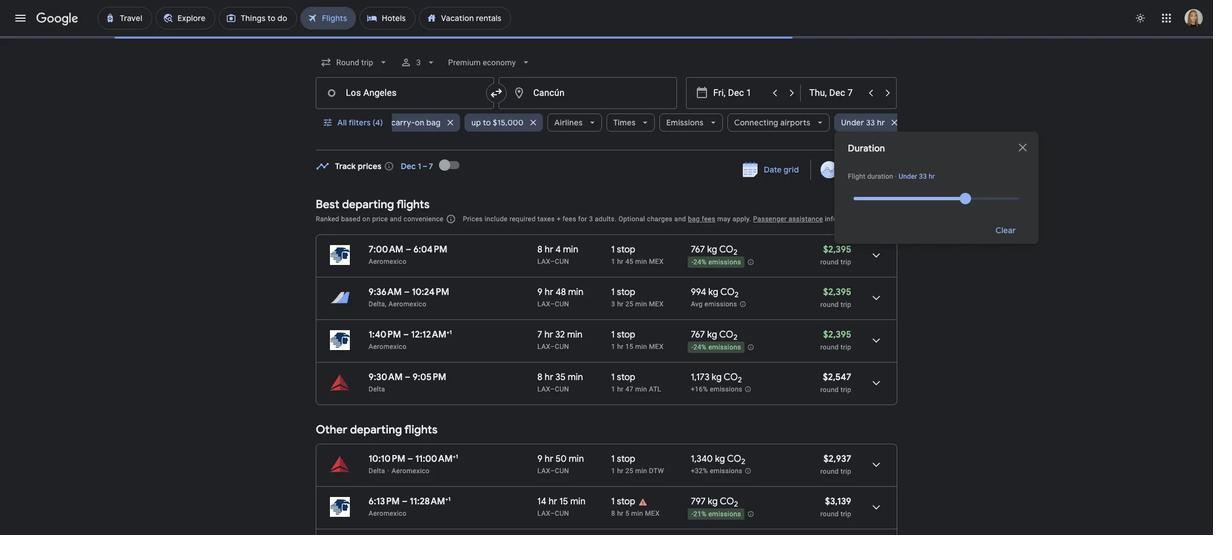 Task type: locate. For each thing, give the bounding box(es) containing it.
2 vertical spatial $2,395
[[824, 330, 852, 341]]

1,203
[[691, 454, 713, 465]]

lax down 7 at bottom
[[538, 343, 550, 351]]

1 inside 1 stop 2 hr 45 min dtw
[[612, 454, 615, 465]]

2 767 kg co 2 from the top
[[691, 330, 738, 343]]

Departure time: 9:36 AM. text field
[[369, 287, 402, 298]]

times button
[[607, 109, 655, 136]]

– left the 9:05 pm
[[405, 372, 411, 383]]

duration
[[848, 143, 885, 155]]

cun for 50
[[555, 510, 569, 518]]

$2,395 round trip up $2,547 on the bottom of the page
[[821, 330, 852, 352]]

45 inside 1 stop 1 hr 45 min mex
[[626, 258, 634, 266]]

1 vertical spatial $2,395
[[824, 287, 852, 298]]

co for 9 hr 50 min
[[727, 497, 742, 508]]

11 hr 10 min lax – cun
[[538, 454, 585, 476]]

co down may
[[719, 244, 734, 256]]

1 horizontal spatial bag
[[688, 215, 700, 223]]

24%
[[694, 259, 707, 267], [694, 344, 707, 352]]

1 up the layover (1 of 1) is a 3 hr 25 min layover at mexico city international airport in mexico city. element
[[612, 287, 615, 298]]

1 fees from the left
[[563, 215, 576, 223]]

1 horizontal spatial and
[[675, 215, 686, 223]]

departure time: 10:10 pm. text field inside leaves los angeles international airport at 10:10 pm on friday, december 1 and arrives at cancun international airport at 11:00 am on saturday, december 2. element
[[369, 497, 405, 508]]

9 hr 50 min lax – cun
[[538, 497, 584, 518]]

emissions for 1,203
[[710, 468, 743, 476]]

hr inside 1 stop 1 hr 45 min mex
[[617, 258, 624, 266]]

1 2395 us dollars text field from the top
[[824, 244, 852, 256]]

3 1 stop flight. element from the top
[[612, 330, 636, 343]]

delta down 10:10 pm – 12:20 pm + 1
[[369, 468, 385, 476]]

co inside 1,203 kg co 2
[[727, 454, 741, 465]]

dtw
[[649, 468, 664, 476], [649, 510, 664, 518]]

1 vertical spatial bag
[[688, 215, 700, 223]]

track
[[335, 161, 356, 172]]

0 vertical spatial 25
[[626, 301, 634, 308]]

1 $2,395 from the top
[[824, 244, 852, 256]]

$2,395 round trip for 8 hr 4 min
[[821, 244, 852, 266]]

cun for 32
[[555, 343, 569, 351]]

– down total duration 9 hr 48 min. element at the bottom of the page
[[550, 301, 555, 308]]

2 for 9 hr 50 min
[[742, 500, 746, 510]]

1 stop 3 hr 25 min mex
[[612, 287, 664, 308]]

aeromexico inside 9:36 am – 10:24 pm delta, aeromexico
[[389, 301, 427, 308]]

25 up 1 stop 1 hr 15 min mex
[[626, 301, 634, 308]]

2 25 from the top
[[626, 510, 634, 518]]

layover (1 of 1) is a 1 hr 47 min layover at hartsfield-jackson atlanta international airport in atlanta. element
[[612, 385, 685, 394]]

– down total duration 8 hr 4 min. 'element'
[[550, 258, 555, 266]]

0 vertical spatial bag
[[427, 118, 441, 128]]

1 vertical spatial -24% emissions
[[692, 344, 741, 352]]

hr inside 8 hr 35 min lax – cun
[[545, 372, 554, 383]]

round inside $2,937 round trip
[[821, 511, 839, 519]]

min inside 8 hr 35 min lax – cun
[[568, 372, 583, 383]]

bag inside popup button
[[427, 118, 441, 128]]

1 vertical spatial 45
[[626, 468, 634, 476]]

2 down "total duration 11 hr 10 min." element
[[612, 468, 616, 476]]

airlines button
[[548, 109, 602, 136]]

9 inside 9 hr 50 min lax – cun
[[538, 497, 543, 508]]

grid
[[784, 165, 799, 175]]

1 stop flight. element for 9 hr 48 min
[[612, 287, 636, 300]]

1 dtw from the top
[[649, 468, 664, 476]]

1 24% from the top
[[694, 259, 707, 267]]

min up 1 stop 1 hr 15 min mex
[[635, 301, 647, 308]]

stop for 8 hr 35 min
[[617, 372, 636, 383]]

Arrival time: 12:12 AM on  Saturday, December 2. text field
[[411, 329, 452, 341]]

0 horizontal spatial on
[[362, 215, 370, 223]]

stop up layover (1 of 1) is a 1 hr 25 min layover at detroit metropolitan wayne county airport in detroit. element on the bottom
[[617, 497, 636, 508]]

10
[[558, 454, 567, 465]]

hr inside 11 hr 10 min lax – cun
[[547, 454, 555, 465]]

delta down 9:30 am text box
[[369, 386, 385, 394]]

cun inside 11 hr 10 min lax – cun
[[555, 468, 569, 476]]

2 vertical spatial delta
[[369, 510, 385, 518]]

0 vertical spatial on
[[415, 118, 425, 128]]

date grid
[[764, 165, 799, 175]]

+ for 11:00 am
[[453, 496, 456, 503]]

min inside 1 stop 3 hr 25 min mex
[[635, 301, 647, 308]]

dtw inside 1 stop 1 hr 25 min dtw
[[649, 510, 664, 518]]

2 up avg emissions
[[735, 290, 739, 300]]

co up "+16% emissions"
[[724, 372, 738, 383]]

bag
[[427, 118, 441, 128], [688, 215, 700, 223]]

kg inside 1,203 kg co 2
[[715, 454, 725, 465]]

25 inside 1 stop 3 hr 25 min mex
[[626, 301, 634, 308]]

9 for 9 hr 50 min
[[538, 497, 543, 508]]

- up 994
[[692, 259, 694, 267]]

all
[[337, 118, 347, 128]]

cun inside 8 hr 4 min lax – cun
[[555, 258, 569, 266]]

+ inside 1:40 pm – 12:12 am + 1
[[447, 329, 450, 336]]

2 mex from the top
[[649, 301, 664, 308]]

+ inside 10:10 pm – 11:00 am +
[[453, 496, 456, 503]]

delta down 10:10 pm – 11:00 am +
[[369, 510, 385, 518]]

8 for 8 hr 4 min
[[538, 244, 543, 256]]

2 round from the top
[[821, 301, 839, 309]]

3 inside 1 stop 3 hr 25 min mex
[[612, 301, 616, 308]]

1 delta from the top
[[369, 386, 385, 394]]

1 stop flight. element for 9 hr 50 min
[[612, 497, 636, 510]]

3 trip from the top
[[841, 344, 852, 352]]

trip down $2,547 on the bottom of the page
[[841, 386, 852, 394]]

25
[[626, 301, 634, 308], [626, 510, 634, 518]]

hr up 1 stop 1 hr 15 min mex
[[617, 301, 624, 308]]

cun for 4
[[555, 258, 569, 266]]

0 horizontal spatial under
[[841, 118, 864, 128]]

min right 50
[[569, 497, 584, 508]]

+ right taxes
[[557, 215, 561, 223]]

stop inside 1 stop 3 hr 25 min mex
[[617, 287, 636, 298]]

1 stop from the top
[[617, 244, 636, 256]]

hr inside 8 hr 4 min lax – cun
[[545, 244, 554, 256]]

min inside 1 stop 1 hr 25 min dtw
[[635, 510, 647, 518]]

0 vertical spatial 3
[[417, 58, 421, 67]]

1 stop flight. element up 1 stop 1 hr 25 min dtw
[[612, 454, 636, 467]]

kg down avg emissions
[[707, 330, 718, 341]]

0 vertical spatial 8
[[538, 244, 543, 256]]

2 lax from the top
[[538, 301, 550, 308]]

1 vertical spatial 33
[[919, 173, 927, 181]]

loading results progress bar
[[0, 36, 1214, 39]]

hr inside 1 stop 1 hr 15 min mex
[[617, 343, 624, 351]]

1 up layover (1 of 1) is a 2 hr 45 min layover at detroit metropolitan wayne county airport in detroit. element
[[612, 454, 615, 465]]

1 vertical spatial delta
[[369, 468, 385, 476]]

1 vertical spatial departure time: 10:10 pm. text field
[[369, 497, 405, 508]]

stop inside 1 stop 1 hr 47 min atl
[[617, 372, 636, 383]]

stop for 11 hr 10 min
[[617, 454, 636, 465]]

1 767 from the top
[[691, 244, 705, 256]]

mex inside 1 stop 1 hr 15 min mex
[[649, 343, 664, 351]]

co inside 994 kg co 2
[[721, 287, 735, 298]]

1 and from the left
[[390, 215, 402, 223]]

1 -24% emissions from the top
[[692, 259, 741, 267]]

- for 7 hr 32 min
[[692, 344, 694, 352]]

round for 7 hr 32 min
[[821, 344, 839, 352]]

25 for 9 hr 48 min
[[626, 301, 634, 308]]

10:10 pm
[[369, 454, 405, 465], [369, 497, 405, 508]]

Departure time: 7:00 AM. text field
[[369, 244, 404, 256]]

8
[[538, 244, 543, 256], [538, 372, 543, 383]]

mex right 15
[[649, 343, 664, 351]]

min right 4
[[563, 244, 579, 256]]

mex up 1 stop 3 hr 25 min mex
[[649, 258, 664, 266]]

24% up 994
[[694, 259, 707, 267]]

1 stop flight. element for 11 hr 10 min
[[612, 454, 636, 467]]

price
[[843, 165, 862, 175]]

under
[[841, 118, 864, 128], [899, 173, 918, 181]]

– down total duration 7 hr 32 min. element
[[550, 343, 555, 351]]

3 inside popup button
[[417, 58, 421, 67]]

track prices
[[335, 161, 382, 172]]

lax inside 9 hr 50 min lax – cun
[[538, 510, 550, 518]]

1 stop flight. element
[[612, 244, 636, 257], [612, 287, 636, 300], [612, 330, 636, 343], [612, 372, 636, 385], [612, 454, 636, 467], [612, 497, 636, 510]]

2778 US dollars text field
[[824, 454, 852, 465]]

0 vertical spatial 2395 us dollars text field
[[824, 244, 852, 256]]

1 10:10 pm from the top
[[369, 454, 405, 465]]

1 carry-on bag
[[386, 118, 441, 128]]

and right price
[[390, 215, 402, 223]]

stop inside 1 stop 1 hr 45 min mex
[[617, 244, 636, 256]]

2395 US dollars text field
[[824, 244, 852, 256], [824, 287, 852, 298]]

767 for 7 hr 32 min
[[691, 330, 705, 341]]

+ up arrival time: 11:00 am on  saturday, december 2. text field in the bottom left of the page
[[452, 453, 455, 461]]

1 horizontal spatial on
[[415, 118, 425, 128]]

3 mex from the top
[[649, 343, 664, 351]]

2 1 stop flight. element from the top
[[612, 287, 636, 300]]

stop
[[617, 244, 636, 256], [617, 287, 636, 298], [617, 330, 636, 341], [617, 372, 636, 383], [617, 454, 636, 465], [617, 497, 636, 508]]

under up duration
[[841, 118, 864, 128]]

cun
[[555, 258, 569, 266], [555, 301, 569, 308], [555, 343, 569, 351], [555, 386, 569, 394], [555, 468, 569, 476], [555, 510, 569, 518]]

trip for 11 hr 10 min
[[841, 468, 852, 476]]

2 10:10 pm from the top
[[369, 497, 405, 508]]

stop inside 1 stop 2 hr 45 min dtw
[[617, 454, 636, 465]]

45
[[626, 258, 634, 266], [626, 468, 634, 476]]

5 round from the top
[[821, 468, 839, 476]]

9 left 50
[[538, 497, 543, 508]]

7:00 am – 6:04 pm aeromexico
[[369, 244, 448, 266]]

0 vertical spatial $2,395
[[824, 244, 852, 256]]

kg inside 1,340 kg co 2
[[715, 497, 725, 508]]

cun for 35
[[555, 386, 569, 394]]

swap origin and destination. image
[[490, 86, 503, 100]]

– right 9:36 am text box
[[404, 287, 410, 298]]

departing up ranked based on price and convenience
[[342, 198, 394, 212]]

9:36 am – 10:24 pm delta, aeromexico
[[369, 287, 449, 308]]

2 $2,395 round trip from the top
[[821, 287, 852, 309]]

1 departure time: 10:10 pm. text field from the top
[[369, 454, 405, 465]]

0 vertical spatial under
[[841, 118, 864, 128]]

2395 US dollars text field
[[824, 330, 852, 341]]

all filters (4)
[[337, 118, 383, 128]]

2 for 11 hr 10 min
[[741, 457, 745, 467]]

hr inside 1 stop 1 hr 25 min dtw
[[617, 510, 624, 518]]

hr inside 1 stop 1 hr 47 min atl
[[617, 386, 624, 394]]

cun inside 8 hr 35 min lax – cun
[[555, 386, 569, 394]]

3 delta from the top
[[369, 510, 385, 518]]

2 trip from the top
[[841, 301, 852, 309]]

$2,547
[[823, 372, 852, 383]]

mex inside 1 stop 1 hr 45 min mex
[[649, 258, 664, 266]]

total duration 7 hr 32 min. element
[[538, 330, 612, 343]]

atl
[[649, 386, 662, 394]]

0 vertical spatial departing
[[342, 198, 394, 212]]

round down $2,395 text box
[[821, 344, 839, 352]]

departure time: 10:10 pm. text field left 11:00 am
[[369, 497, 405, 508]]

None text field
[[316, 77, 494, 109], [499, 77, 677, 109], [316, 77, 494, 109], [499, 77, 677, 109]]

0 vertical spatial 10:10 pm
[[369, 454, 405, 465]]

0 vertical spatial 9
[[538, 287, 543, 298]]

10:10 pm inside 10:10 pm – 12:20 pm + 1
[[369, 454, 405, 465]]

fees
[[563, 215, 576, 223], [702, 215, 716, 223]]

prices
[[463, 215, 483, 223]]

11:00 am
[[415, 497, 453, 508]]

lax up 7 at bottom
[[538, 301, 550, 308]]

2 8 from the top
[[538, 372, 543, 383]]

lax inside 8 hr 35 min lax – cun
[[538, 386, 550, 394]]

min inside 1 stop 2 hr 45 min dtw
[[635, 468, 647, 476]]

Departure time: 1:40 PM. text field
[[369, 330, 401, 341]]

1 8 from the top
[[538, 244, 543, 256]]

1 vertical spatial 8
[[538, 372, 543, 383]]

lax inside 7 hr 32 min lax – cun
[[538, 343, 550, 351]]

cun inside 9 hr 50 min lax – cun
[[555, 510, 569, 518]]

co for 7 hr 32 min
[[719, 330, 734, 341]]

25 down layover (1 of 1) is a 2 hr 45 min layover at detroit metropolitan wayne county airport in detroit. element
[[626, 510, 634, 518]]

0 horizontal spatial fees
[[563, 215, 576, 223]]

main content
[[316, 152, 898, 536]]

min down layover (1 of 1) is a 2 hr 45 min layover at detroit metropolitan wayne county airport in detroit. element
[[635, 510, 647, 518]]

1 vertical spatial -
[[692, 344, 694, 352]]

2 dtw from the top
[[649, 510, 664, 518]]

leaves los angeles international airport at 9:30 am on friday, december 1 and arrives at cancun international airport at 9:05 pm on friday, december 1. element
[[369, 372, 446, 383]]

hr inside 1 stop 2 hr 45 min dtw
[[617, 468, 624, 476]]

1 right "(4)"
[[386, 118, 389, 128]]

stop inside 1 stop 1 hr 15 min mex
[[617, 330, 636, 341]]

under 33 hr
[[841, 118, 885, 128]]

2 inside 1 stop 2 hr 45 min dtw
[[612, 468, 616, 476]]

kg up "+16% emissions"
[[712, 372, 722, 383]]

9:36 am
[[369, 287, 402, 298]]

0 vertical spatial departure time: 10:10 pm. text field
[[369, 454, 405, 465]]

departing for other
[[350, 423, 402, 437]]

round inside '$2,778 round trip'
[[821, 468, 839, 476]]

0 vertical spatial 767 kg co 2
[[691, 244, 738, 257]]

5 cun from the top
[[555, 468, 569, 476]]

1 767 kg co 2 from the top
[[691, 244, 738, 257]]

2 cun from the top
[[555, 301, 569, 308]]

co for 8 hr 35 min
[[724, 372, 738, 383]]

45 for 11 hr 10 min
[[626, 468, 634, 476]]

min inside 1 stop 1 hr 47 min atl
[[635, 386, 647, 394]]

cun down 10 in the left of the page
[[555, 468, 569, 476]]

trip inside $2,937 round trip
[[841, 511, 852, 519]]

4 1 stop flight. element from the top
[[612, 372, 636, 385]]

2 -24% emissions from the top
[[692, 344, 741, 352]]

hr up 1 stop 1 hr 25 min dtw
[[617, 468, 624, 476]]

kg for 8 hr 35 min
[[712, 372, 722, 383]]

clear
[[996, 226, 1016, 236]]

1,203 kg co 2
[[691, 454, 745, 467]]

aeromexico down departure time: 7:00 am. text box
[[369, 258, 407, 266]]

round inside $2,547 round trip
[[821, 386, 839, 394]]

2 9 from the top
[[538, 497, 543, 508]]

1 stop flight. element for 7 hr 32 min
[[612, 330, 636, 343]]

0 vertical spatial 24%
[[694, 259, 707, 267]]

trip for 9 hr 50 min
[[841, 511, 852, 519]]

stop inside 1 stop 1 hr 25 min dtw
[[617, 497, 636, 508]]

+ for 12:20 pm
[[452, 453, 455, 461]]

1,173
[[691, 372, 710, 383]]

2 down apply.
[[734, 248, 738, 257]]

lax inside 11 hr 10 min lax – cun
[[538, 468, 550, 476]]

1 inside 1 stop 3 hr 25 min mex
[[612, 287, 615, 298]]

carry-
[[391, 118, 415, 128]]

6 1 stop flight. element from the top
[[612, 497, 636, 510]]

1 lax from the top
[[538, 258, 550, 266]]

stop for 8 hr 4 min
[[617, 244, 636, 256]]

-24% emissions
[[692, 259, 741, 267], [692, 344, 741, 352]]

based
[[341, 215, 361, 223]]

8 left 35
[[538, 372, 543, 383]]

lax down the total duration 8 hr 35 min. "element"
[[538, 386, 550, 394]]

3 button
[[396, 49, 442, 76]]

1 vertical spatial departing
[[350, 423, 402, 437]]

emissions up 1,173 kg co 2 at the bottom right of page
[[709, 344, 741, 352]]

4 cun from the top
[[555, 386, 569, 394]]

cun inside 7 hr 32 min lax – cun
[[555, 343, 569, 351]]

2 for 7 hr 32 min
[[734, 333, 738, 343]]

2 vertical spatial 3
[[612, 301, 616, 308]]

3 $2,395 round trip from the top
[[821, 330, 852, 352]]

trip for 8 hr 4 min
[[841, 259, 852, 266]]

fees left for
[[563, 215, 576, 223]]

emissions up 994 kg co 2
[[709, 259, 741, 267]]

hr up 1 stop 3 hr 25 min mex
[[617, 258, 624, 266]]

aeromexico down the departure time: 1:40 pm. text field
[[369, 343, 407, 351]]

taxes
[[538, 215, 555, 223]]

on
[[415, 118, 425, 128], [362, 215, 370, 223]]

45 inside 1 stop 2 hr 45 min dtw
[[626, 468, 634, 476]]

min right 32
[[567, 330, 583, 341]]

767 down 'avg'
[[691, 330, 705, 341]]

24% for 7 hr 32 min
[[694, 344, 707, 352]]

767
[[691, 244, 705, 256], [691, 330, 705, 341]]

aeromexico down leaves los angeles international airport at 9:36 am on friday, december 1 and arrives at cancun international airport at 10:24 pm on friday, december 1. element
[[389, 301, 427, 308]]

3 stop from the top
[[617, 330, 636, 341]]

6 stop from the top
[[617, 497, 636, 508]]

kg inside 994 kg co 2
[[709, 287, 719, 298]]

0 horizontal spatial bag
[[427, 118, 441, 128]]

hr inside 9 hr 50 min lax – cun
[[545, 497, 554, 508]]

767 kg co 2
[[691, 244, 738, 257], [691, 330, 738, 343]]

1 vertical spatial 767 kg co 2
[[691, 330, 738, 343]]

prices
[[358, 161, 382, 172]]

3 round from the top
[[821, 344, 839, 352]]

min right 10 in the left of the page
[[569, 454, 585, 465]]

trip for 8 hr 35 min
[[841, 386, 852, 394]]

1 $2,395 round trip from the top
[[821, 244, 852, 266]]

min inside 9 hr 48 min lax – cun
[[568, 287, 584, 298]]

1 cun from the top
[[555, 258, 569, 266]]

date
[[764, 165, 782, 175]]

2547 US dollars text field
[[823, 372, 852, 383]]

0 vertical spatial 45
[[626, 258, 634, 266]]

1 vertical spatial 2395 us dollars text field
[[824, 287, 852, 298]]

1 horizontal spatial 33
[[919, 173, 927, 181]]

1 up layover (1 of 1) is a 1 hr 15 min layover at mexico city international airport in mexico city. element
[[612, 330, 615, 341]]

1 vertical spatial 767
[[691, 330, 705, 341]]

2 departure time: 10:10 pm. text field from the top
[[369, 497, 405, 508]]

$15,000
[[493, 118, 524, 128]]

emissions down 1,173 kg co 2 at the bottom right of page
[[710, 386, 743, 394]]

round for 8 hr 4 min
[[821, 259, 839, 266]]

include
[[485, 215, 508, 223]]

Arrival time: 12:20 PM on  Saturday, December 2. text field
[[415, 453, 458, 465]]

Arrival time: 11:00 AM on  Saturday, December 2. text field
[[415, 496, 458, 508]]

emissions for 1,340
[[710, 510, 743, 518]]

0 horizontal spatial 3
[[417, 58, 421, 67]]

trip inside '$2,778 round trip'
[[841, 468, 852, 476]]

hr inside 9 hr 48 min lax – cun
[[545, 287, 554, 298]]

8 inside 8 hr 4 min lax – cun
[[538, 244, 543, 256]]

2 horizontal spatial 3
[[612, 301, 616, 308]]

2 inside 1,173 kg co 2
[[738, 376, 742, 385]]

1 vertical spatial 24%
[[694, 344, 707, 352]]

stop up the layover (1 of 1) is a 3 hr 25 min layover at mexico city international airport in mexico city. element
[[617, 287, 636, 298]]

2 24% from the top
[[694, 344, 707, 352]]

0 horizontal spatial 33
[[866, 118, 875, 128]]

33 inside under 33 hr popup button
[[866, 118, 875, 128]]

1 vertical spatial mex
[[649, 301, 664, 308]]

– inside 1:40 pm – 12:12 am + 1
[[403, 330, 409, 341]]

emissions button
[[660, 109, 723, 136]]

4 trip from the top
[[841, 386, 852, 394]]

emissions
[[709, 259, 741, 267], [705, 301, 737, 309], [709, 344, 741, 352], [710, 386, 743, 394], [710, 468, 743, 476], [710, 510, 743, 518]]

None search field
[[316, 49, 1039, 244]]

up to $15,000 button
[[465, 109, 543, 136]]

emissions down 1,203 kg co 2
[[710, 468, 743, 476]]

round down 2937 us dollars text box
[[821, 511, 839, 519]]

8 inside 8 hr 35 min lax – cun
[[538, 372, 543, 383]]

– down total duration 9 hr 50 min. element
[[550, 510, 555, 518]]

1 inside popup button
[[386, 118, 389, 128]]

1 vertical spatial dtw
[[649, 510, 664, 518]]

1 horizontal spatial 3
[[589, 215, 593, 223]]

1 1 stop flight. element from the top
[[612, 244, 636, 257]]

co
[[719, 244, 734, 256], [721, 287, 735, 298], [719, 330, 734, 341], [724, 372, 738, 383], [727, 454, 741, 465], [727, 497, 742, 508]]

1 right 12:12 am
[[450, 329, 452, 336]]

times
[[614, 118, 636, 128]]

main content containing best departing flights
[[316, 152, 898, 536]]

4 lax from the top
[[538, 386, 550, 394]]

0 vertical spatial -24% emissions
[[692, 259, 741, 267]]

stop up 15
[[617, 330, 636, 341]]

trip inside $2,547 round trip
[[841, 386, 852, 394]]

0 vertical spatial dtw
[[649, 468, 664, 476]]

3 lax from the top
[[538, 343, 550, 351]]

total duration 8 hr 4 min. element
[[538, 244, 612, 257]]

kg up +32% emissions
[[715, 497, 725, 508]]

ranked based on price and convenience
[[316, 215, 444, 223]]

1 vertical spatial under
[[899, 173, 918, 181]]

departure time: 10:10 pm. text field for 11:00 am
[[369, 497, 405, 508]]

5 1 stop flight. element from the top
[[612, 454, 636, 467]]

– left 11:00 am
[[408, 497, 413, 508]]

1 round from the top
[[821, 259, 839, 266]]

hr right 7 at bottom
[[545, 330, 553, 341]]

departing right other
[[350, 423, 402, 437]]

kg up avg emissions
[[709, 287, 719, 298]]

flights for other departing flights
[[405, 423, 438, 437]]

2 stop from the top
[[617, 287, 636, 298]]

dtw left +32%
[[649, 510, 664, 518]]

10:10 pm inside 10:10 pm – 11:00 am +
[[369, 497, 405, 508]]

1 left 15
[[612, 343, 616, 351]]

9:30 am – 9:05 pm delta
[[369, 372, 446, 394]]

5 trip from the top
[[841, 468, 852, 476]]

1 horizontal spatial under
[[899, 173, 918, 181]]

1 - from the top
[[692, 259, 694, 267]]

2 inside 1,203 kg co 2
[[741, 457, 745, 467]]

trip for 7 hr 32 min
[[841, 344, 852, 352]]

leaves los angeles international airport at 7:00 am on friday, december 1 and arrives at cancun international airport at 6:04 pm on friday, december 1. element
[[369, 244, 448, 256]]

under right the · at right
[[899, 173, 918, 181]]

9 inside 9 hr 48 min lax – cun
[[538, 287, 543, 298]]

1 stop flight. element down layover (1 of 1) is a 1 hr 45 min layover at mexico city international airport in mexico city. element
[[612, 287, 636, 300]]

1 right 12:20 pm
[[455, 453, 458, 461]]

0 vertical spatial -
[[692, 259, 694, 267]]

1 vertical spatial 10:10 pm
[[369, 497, 405, 508]]

departing for best
[[342, 198, 394, 212]]

1 stop flight. element up 15
[[612, 330, 636, 343]]

hr left 47
[[617, 386, 624, 394]]

graph
[[864, 165, 886, 175]]

2 $2,395 from the top
[[824, 287, 852, 298]]

0 vertical spatial flights
[[397, 198, 430, 212]]

+19% emissions
[[691, 468, 743, 476]]

mex
[[649, 258, 664, 266], [649, 301, 664, 308], [649, 343, 664, 351]]

0 vertical spatial $2,395 round trip
[[821, 244, 852, 266]]

2 inside 994 kg co 2
[[735, 290, 739, 300]]

0 vertical spatial delta
[[369, 386, 385, 394]]

bag fees button
[[688, 215, 716, 223]]

kg for 9 hr 50 min
[[715, 497, 725, 508]]

2 vertical spatial mex
[[649, 343, 664, 351]]

flight details. leaves los angeles international airport at 9:36 am on friday, december 1 and arrives at cancun international airport at 10:24 pm on friday, december 1. image
[[863, 285, 890, 312]]

1 vertical spatial 9
[[538, 497, 543, 508]]

2 - from the top
[[692, 344, 694, 352]]

price graph
[[843, 165, 886, 175]]

1 45 from the top
[[626, 258, 634, 266]]

dtw up 1 stop 1 hr 25 min dtw
[[649, 468, 664, 476]]

stop up 47
[[617, 372, 636, 383]]

1 mex from the top
[[649, 258, 664, 266]]

mex inside 1 stop 3 hr 25 min mex
[[649, 301, 664, 308]]

$2,395 for 7 hr 32 min
[[824, 330, 852, 341]]

stop up layover (1 of 1) is a 1 hr 45 min layover at mexico city international airport in mexico city. element
[[617, 244, 636, 256]]

2 down avg emissions
[[734, 333, 738, 343]]

5 stop from the top
[[617, 454, 636, 465]]

trip for 9 hr 48 min
[[841, 301, 852, 309]]

2 767 from the top
[[691, 330, 705, 341]]

8 for 8 hr 35 min
[[538, 372, 543, 383]]

on for carry-
[[415, 118, 425, 128]]

+19%
[[691, 468, 708, 476]]

cun inside 9 hr 48 min lax – cun
[[555, 301, 569, 308]]

flights up leaves los angeles international airport at 10:10 pm on friday, december 1 and arrives at cancun international airport at 12:20 pm on saturday, december 2. element
[[405, 423, 438, 437]]

trip left flight details. leaves los angeles international airport at 9:36 am on friday, december 1 and arrives at cancun international airport at 10:24 pm on friday, december 1. icon
[[841, 301, 852, 309]]

Return text field
[[810, 78, 862, 109]]

6 round from the top
[[821, 511, 839, 519]]

1 vertical spatial on
[[362, 215, 370, 223]]

– left 12:20 pm
[[408, 454, 413, 465]]

-24% emissions for 7 hr 32 min
[[692, 344, 741, 352]]

1 9 from the top
[[538, 287, 543, 298]]

on inside 1 carry-on bag popup button
[[415, 118, 425, 128]]

$2,937 round trip
[[821, 497, 852, 519]]

$2,395 left flight details. leaves los angeles international airport at 9:36 am on friday, december 1 and arrives at cancun international airport at 10:24 pm on friday, december 1. icon
[[824, 287, 852, 298]]

round
[[821, 259, 839, 266], [821, 301, 839, 309], [821, 344, 839, 352], [821, 386, 839, 394], [821, 468, 839, 476], [821, 511, 839, 519]]

4 stop from the top
[[617, 372, 636, 383]]

10:10 pm – 11:00 am +
[[369, 496, 456, 508]]

0 horizontal spatial and
[[390, 215, 402, 223]]

1 trip from the top
[[841, 259, 852, 266]]

6 lax from the top
[[538, 510, 550, 518]]

5 lax from the top
[[538, 468, 550, 476]]

1 horizontal spatial fees
[[702, 215, 716, 223]]

on left price
[[362, 215, 370, 223]]

emissions
[[667, 118, 704, 128]]

mex left 'avg'
[[649, 301, 664, 308]]

0 vertical spatial 767
[[691, 244, 705, 256]]

6 trip from the top
[[841, 511, 852, 519]]

1 vertical spatial flights
[[405, 423, 438, 437]]

10:10 pm down other departing flights
[[369, 454, 405, 465]]

1 vertical spatial $2,395 round trip
[[821, 287, 852, 309]]

6 cun from the top
[[555, 510, 569, 518]]

1 stop flight. element down layover (1 of 1) is a 2 hr 45 min layover at detroit metropolitan wayne county airport in detroit. element
[[612, 497, 636, 510]]

– inside 7:00 am – 6:04 pm aeromexico
[[406, 244, 411, 256]]

1 vertical spatial 25
[[626, 510, 634, 518]]

3 $2,395 from the top
[[824, 330, 852, 341]]

$2,778
[[824, 454, 852, 465]]

stop for 7 hr 32 min
[[617, 330, 636, 341]]

10:10 pm for 12:20 pm
[[369, 454, 405, 465]]

flight duration · under 33 hr
[[848, 173, 935, 181]]

25 inside 1 stop 1 hr 25 min dtw
[[626, 510, 634, 518]]

– right the departure time: 1:40 pm. text field
[[403, 330, 409, 341]]

+ inside 10:10 pm – 12:20 pm + 1
[[452, 453, 455, 461]]

2 2395 us dollars text field from the top
[[824, 287, 852, 298]]

emissions down 994 kg co 2
[[705, 301, 737, 309]]

min right 35
[[568, 372, 583, 383]]

None field
[[316, 52, 394, 73], [444, 52, 537, 73], [316, 52, 394, 73], [444, 52, 537, 73]]

4 round from the top
[[821, 386, 839, 394]]

Departure time: 10:10 PM. text field
[[369, 454, 405, 465], [369, 497, 405, 508]]

co up +32% emissions
[[727, 497, 742, 508]]

lax for 7 hr 32 min
[[538, 343, 550, 351]]

cun down 35
[[555, 386, 569, 394]]

leaves los angeles international airport at 10:10 pm on friday, december 1 and arrives at cancun international airport at 12:20 pm on saturday, december 2. element
[[369, 453, 458, 465]]

10:10 pm for 11:00 am
[[369, 497, 405, 508]]

3 cun from the top
[[555, 343, 569, 351]]

prices include required taxes + fees for 3 adults. optional charges and bag fees may apply. passenger assistance
[[463, 215, 823, 223]]

2 vertical spatial $2,395 round trip
[[821, 330, 852, 352]]

2 inside 1,340 kg co 2
[[742, 500, 746, 510]]

flights for best departing flights
[[397, 198, 430, 212]]

0 vertical spatial 33
[[866, 118, 875, 128]]

best departing flights
[[316, 198, 430, 212]]

lax inside 9 hr 48 min lax – cun
[[538, 301, 550, 308]]

1 25 from the top
[[626, 301, 634, 308]]

0 vertical spatial mex
[[649, 258, 664, 266]]

min inside 1 stop 1 hr 45 min mex
[[635, 258, 647, 266]]

2
[[734, 248, 738, 257], [735, 290, 739, 300], [734, 333, 738, 343], [738, 376, 742, 385], [741, 457, 745, 467], [612, 468, 616, 476], [742, 500, 746, 510]]

+16%
[[691, 386, 708, 394]]

– down "total duration 11 hr 10 min." element
[[550, 468, 555, 476]]

2 up +32% emissions
[[742, 500, 746, 510]]

2 45 from the top
[[626, 468, 634, 476]]



Task type: vqa. For each thing, say whether or not it's contained in the screenshot.


Task type: describe. For each thing, give the bounding box(es) containing it.
assistance
[[789, 215, 823, 223]]

– inside 9:36 am – 10:24 pm delta, aeromexico
[[404, 287, 410, 298]]

flight details. leaves los angeles international airport at 9:30 am on friday, december 1 and arrives at cancun international airport at 9:05 pm on friday, december 1. image
[[863, 370, 890, 397]]

dtw for 1,203
[[649, 468, 664, 476]]

learn more about ranking image
[[446, 214, 456, 224]]

aeromexico inside 7:00 am – 6:04 pm aeromexico
[[369, 258, 407, 266]]

10:24 pm
[[412, 287, 449, 298]]

1 stop 1 hr 15 min mex
[[612, 330, 664, 351]]

filters
[[349, 118, 371, 128]]

9:05 pm
[[413, 372, 446, 383]]

flight details. leaves los angeles international airport at 1:40 pm on friday, december 1 and arrives at cancun international airport at 12:12 am on saturday, december 2. image
[[863, 327, 890, 355]]

connecting
[[734, 118, 779, 128]]

1 stop 1 hr 25 min dtw
[[612, 497, 664, 518]]

7
[[538, 330, 542, 341]]

1 carry-on bag button
[[379, 109, 460, 136]]

optional
[[619, 215, 645, 223]]

dec
[[401, 161, 416, 172]]

hr right the · at right
[[929, 173, 935, 181]]

main menu image
[[14, 11, 27, 25]]

2395 us dollars text field for 994
[[824, 287, 852, 298]]

emissions for 994
[[705, 301, 737, 309]]

1 up layover (1 of 1) is a 1 hr 47 min layover at hartsfield-jackson atlanta international airport in atlanta. element
[[612, 372, 615, 383]]

1 stop 1 hr 47 min atl
[[612, 372, 662, 394]]

round for 11 hr 10 min
[[821, 468, 839, 476]]

8 hr 35 min lax – cun
[[538, 372, 583, 394]]

aeromexico down 10:10 pm – 11:00 am +
[[392, 510, 430, 518]]

9:30 am
[[369, 372, 403, 383]]

flight
[[848, 173, 866, 181]]

48
[[556, 287, 566, 298]]

round for 9 hr 50 min
[[821, 511, 839, 519]]

767 kg co 2 for 7 hr 32 min
[[691, 330, 738, 343]]

avg
[[691, 301, 703, 309]]

duration
[[868, 173, 894, 181]]

ranked
[[316, 215, 339, 223]]

1 left 47
[[612, 386, 616, 394]]

- for 8 hr 4 min
[[692, 259, 694, 267]]

all filters (4) button
[[316, 109, 392, 136]]

– inside 11 hr 10 min lax – cun
[[550, 468, 555, 476]]

passenger assistance button
[[753, 215, 823, 223]]

$2,937
[[824, 497, 852, 508]]

11
[[538, 454, 545, 465]]

9 hr 48 min lax – cun
[[538, 287, 584, 308]]

2 for 8 hr 4 min
[[734, 248, 738, 257]]

– inside 7 hr 32 min lax – cun
[[550, 343, 555, 351]]

layover (1 of 1) is a 1 hr 45 min layover at mexico city international airport in mexico city. element
[[612, 257, 685, 266]]

47
[[626, 386, 634, 394]]

994 kg co 2
[[691, 287, 739, 300]]

2 and from the left
[[675, 215, 686, 223]]

Departure time: 9:30 AM. text field
[[369, 372, 403, 383]]

2 for 8 hr 35 min
[[738, 376, 742, 385]]

2 delta from the top
[[369, 468, 385, 476]]

other
[[316, 423, 347, 437]]

bag inside main content
[[688, 215, 700, 223]]

767 kg co 2 for 8 hr 4 min
[[691, 244, 738, 257]]

none search field containing duration
[[316, 49, 1039, 244]]

up
[[472, 118, 481, 128]]

leaves los angeles international airport at 10:10 pm on friday, december 1 and arrives at cancun international airport at 11:00 am on saturday, december 2. element
[[369, 496, 458, 508]]

– inside 9 hr 50 min lax – cun
[[550, 510, 555, 518]]

total duration 8 hr 35 min. element
[[538, 372, 612, 385]]

+16% emissions
[[691, 386, 743, 394]]

min inside 8 hr 4 min lax – cun
[[563, 244, 579, 256]]

2 fees from the left
[[702, 215, 716, 223]]

cun for 48
[[555, 301, 569, 308]]

12:12 am
[[411, 330, 447, 341]]

1 – 7
[[418, 161, 433, 172]]

9 for 9 hr 48 min
[[538, 287, 543, 298]]

– inside 10:10 pm – 11:00 am +
[[408, 497, 413, 508]]

price graph button
[[813, 160, 895, 180]]

kg for 7 hr 32 min
[[707, 330, 718, 341]]

other departing flights
[[316, 423, 438, 437]]

co for 8 hr 4 min
[[719, 244, 734, 256]]

(4)
[[373, 118, 383, 128]]

1 stop 1 hr 45 min mex
[[612, 244, 664, 266]]

1 inside 10:10 pm – 12:20 pm + 1
[[455, 453, 458, 461]]

– inside 8 hr 35 min lax – cun
[[550, 386, 555, 394]]

apply.
[[733, 215, 751, 223]]

kg for 8 hr 4 min
[[707, 244, 718, 256]]

hr inside popup button
[[877, 118, 885, 128]]

1 stop flight. element for 8 hr 4 min
[[612, 244, 636, 257]]

2 for 9 hr 48 min
[[735, 290, 739, 300]]

·
[[895, 173, 897, 181]]

1 down total duration 8 hr 4 min. 'element'
[[612, 258, 616, 266]]

1,340
[[691, 497, 713, 508]]

1:40 pm
[[369, 330, 401, 341]]

45 for 8 hr 4 min
[[626, 258, 634, 266]]

dtw for 1,340
[[649, 510, 664, 518]]

Departure text field
[[714, 78, 766, 109]]

mex for 9 hr 48 min
[[649, 301, 664, 308]]

required
[[510, 215, 536, 223]]

under inside popup button
[[841, 118, 864, 128]]

lax for 8 hr 35 min
[[538, 386, 550, 394]]

layover (1 of 1) is a 3 hr 25 min layover at mexico city international airport in mexico city. element
[[612, 300, 685, 309]]

1 inside 1:40 pm – 12:12 am + 1
[[450, 329, 452, 336]]

min inside 9 hr 50 min lax – cun
[[569, 497, 584, 508]]

cun for 10
[[555, 468, 569, 476]]

$2,395 round trip for 9 hr 48 min
[[821, 287, 852, 309]]

convenience
[[404, 215, 444, 223]]

kg for 11 hr 10 min
[[715, 454, 725, 465]]

12:20 pm
[[415, 454, 452, 465]]

change appearance image
[[1127, 5, 1154, 32]]

1 vertical spatial 3
[[589, 215, 593, 223]]

find the best price region
[[316, 152, 898, 189]]

1 down total duration 9 hr 50 min. element
[[612, 510, 616, 518]]

co for 11 hr 10 min
[[727, 454, 741, 465]]

total duration 9 hr 50 min. element
[[538, 497, 612, 510]]

+ for 12:12 am
[[447, 329, 450, 336]]

co for 9 hr 48 min
[[721, 287, 735, 298]]

– inside 8 hr 4 min lax – cun
[[550, 258, 555, 266]]

1 up layover (1 of 1) is a 1 hr 25 min layover at detroit metropolitan wayne county airport in detroit. element on the bottom
[[612, 497, 615, 508]]

lax for 9 hr 50 min
[[538, 510, 550, 518]]

emissions for 1,173
[[710, 386, 743, 394]]

Arrival time: 10:24 PM. text field
[[412, 287, 449, 298]]

dec 1 – 7
[[401, 161, 433, 172]]

charges
[[647, 215, 673, 223]]

layover (1 of 1) is a 2 hr 45 min layover at detroit metropolitan wayne county airport in detroit. element
[[612, 467, 685, 476]]

24% for 8 hr 4 min
[[694, 259, 707, 267]]

– inside 9:30 am – 9:05 pm delta
[[405, 372, 411, 383]]

flight details. leaves los angeles international airport at 10:10 pm on friday, december 1 and arrives at cancun international airport at 12:20 pm on saturday, december 2. image
[[863, 452, 890, 479]]

passenger
[[753, 215, 787, 223]]

lax for 11 hr 10 min
[[538, 468, 550, 476]]

$2,547 round trip
[[821, 372, 852, 394]]

connecting airports
[[734, 118, 811, 128]]

leaves los angeles international airport at 1:40 pm on friday, december 1 and arrives at cancun international airport at 12:12 am on saturday, december 2. element
[[369, 329, 452, 341]]

total duration 9 hr 48 min. element
[[538, 287, 612, 300]]

1 stop flight. element for 8 hr 35 min
[[612, 372, 636, 385]]

stop for 9 hr 50 min
[[617, 497, 636, 508]]

adults.
[[595, 215, 617, 223]]

2395 us dollars text field for 767
[[824, 244, 852, 256]]

layover (1 of 1) is a 1 hr 25 min layover at detroit metropolitan wayne county airport in detroit. element
[[612, 510, 685, 519]]

$2,395 for 8 hr 4 min
[[824, 244, 852, 256]]

– inside 9 hr 48 min lax – cun
[[550, 301, 555, 308]]

for
[[578, 215, 587, 223]]

min inside 7 hr 32 min lax – cun
[[567, 330, 583, 341]]

7:00 am
[[369, 244, 404, 256]]

total duration 11 hr 10 min. element
[[538, 454, 612, 467]]

departure time: 10:10 pm. text field for 12:20 pm
[[369, 454, 405, 465]]

mex for 8 hr 4 min
[[649, 258, 664, 266]]

-24% emissions for 8 hr 4 min
[[692, 259, 741, 267]]

round for 8 hr 35 min
[[821, 386, 839, 394]]

delta inside 9:30 am – 9:05 pm delta
[[369, 386, 385, 394]]

1 stop 2 hr 45 min dtw
[[612, 454, 664, 476]]

7 hr 32 min lax – cun
[[538, 330, 583, 351]]

8 hr 4 min lax – cun
[[538, 244, 579, 266]]

flight details. leaves los angeles international airport at 10:10 pm on friday, december 1 and arrives at cancun international airport at 11:00 am on saturday, december 2. image
[[863, 494, 890, 522]]

994
[[691, 287, 706, 298]]

1 down adults.
[[612, 244, 615, 256]]

32
[[555, 330, 565, 341]]

+32% emissions
[[691, 510, 743, 518]]

round for 9 hr 48 min
[[821, 301, 839, 309]]

Arrival time: 6:04 PM. text field
[[414, 244, 448, 256]]

flight details. leaves los angeles international airport at 7:00 am on friday, december 1 and arrives at cancun international airport at 6:04 pm on friday, december 1. image
[[863, 242, 890, 269]]

767 for 8 hr 4 min
[[691, 244, 705, 256]]

airports
[[781, 118, 811, 128]]

kg for 9 hr 48 min
[[709, 287, 719, 298]]

learn more about tracked prices image
[[384, 161, 394, 172]]

layover (1 of 1) is a 1 hr 15 min layover at mexico city international airport in mexico city. element
[[612, 343, 685, 352]]

lax for 9 hr 48 min
[[538, 301, 550, 308]]

mex for 7 hr 32 min
[[649, 343, 664, 351]]

Arrival time: 9:05 PM. text field
[[413, 372, 446, 383]]

$2,395 for 9 hr 48 min
[[824, 287, 852, 298]]

$2,395 round trip for 7 hr 32 min
[[821, 330, 852, 352]]

2937 US dollars text field
[[824, 497, 852, 508]]

leaves los angeles international airport at 9:36 am on friday, december 1 and arrives at cancun international airport at 10:24 pm on friday, december 1. element
[[369, 287, 449, 298]]

price
[[372, 215, 388, 223]]

hr inside 1 stop 3 hr 25 min mex
[[617, 301, 624, 308]]

close dialog image
[[1016, 141, 1030, 155]]

on for based
[[362, 215, 370, 223]]

25 for 9 hr 50 min
[[626, 510, 634, 518]]

date grid button
[[735, 160, 808, 180]]

min inside 1 stop 1 hr 15 min mex
[[635, 343, 647, 351]]

10:10 pm – 12:20 pm + 1
[[369, 453, 458, 465]]

up to $15,000
[[472, 118, 524, 128]]

min inside 11 hr 10 min lax – cun
[[569, 454, 585, 465]]

lax for 8 hr 4 min
[[538, 258, 550, 266]]

hr inside 7 hr 32 min lax – cun
[[545, 330, 553, 341]]

$2,778 round trip
[[821, 454, 852, 476]]

– inside 10:10 pm – 12:20 pm + 1
[[408, 454, 413, 465]]

clear button
[[983, 217, 1030, 244]]

35
[[556, 372, 566, 383]]

to
[[483, 118, 491, 128]]

1,173 kg co 2
[[691, 372, 742, 385]]

avg emissions
[[691, 301, 737, 309]]

stop for 9 hr 48 min
[[617, 287, 636, 298]]



